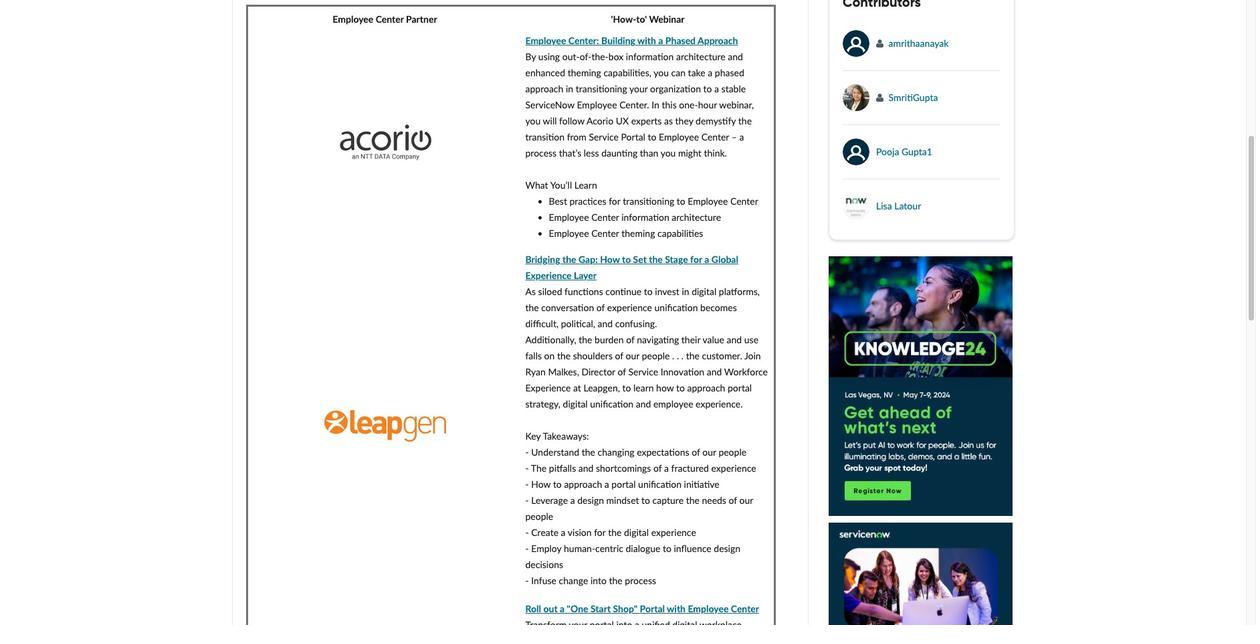 Task type: vqa. For each thing, say whether or not it's contained in the screenshot.
About
no



Task type: describe. For each thing, give the bounding box(es) containing it.
think.
[[704, 147, 727, 159]]

4 - from the top
[[526, 494, 529, 506]]

7 - from the top
[[526, 575, 529, 586]]

to right how
[[677, 382, 685, 393]]

and inside employee center: building with a phased approach by using out-of-the-box information architecture and enhanced theming capabilities, you can take a phased approach in transitioning your organization to a stable servicenow employee center. in this one-hour webinar, you will follow acorio ux experts as they demystify the transition from service portal to employee center – a process that's less daunting than you might think.
[[728, 51, 743, 62]]

to left learn at right
[[623, 382, 631, 393]]

less
[[584, 147, 599, 159]]

1 vertical spatial you
[[526, 115, 541, 127]]

learn
[[634, 382, 654, 393]]

the left gap:
[[563, 253, 577, 265]]

experts
[[632, 115, 662, 127]]

latour
[[895, 200, 922, 212]]

partner
[[406, 13, 437, 25]]

of up fractured
[[692, 446, 700, 457]]

smritigupta link
[[889, 92, 939, 103]]

and down customer.
[[707, 366, 722, 377]]

hour
[[698, 99, 717, 110]]

gupta1
[[902, 146, 933, 158]]

1 horizontal spatial with
[[667, 603, 686, 614]]

2 vertical spatial you
[[661, 147, 676, 159]]

platforms,
[[719, 285, 760, 297]]

use
[[745, 334, 759, 345]]

by
[[526, 51, 536, 62]]

pooja
[[877, 146, 900, 158]]

employee center partner
[[333, 13, 437, 25]]

ux
[[616, 115, 629, 127]]

start
[[591, 603, 611, 614]]

centric
[[596, 542, 624, 554]]

the down their
[[686, 350, 700, 361]]

layer
[[574, 269, 597, 281]]

ryan
[[526, 366, 546, 377]]

demystify
[[696, 115, 736, 127]]

continue
[[606, 285, 642, 297]]

enhanced
[[526, 67, 566, 78]]

2 vertical spatial experience
[[652, 526, 696, 538]]

to up 'than'
[[648, 131, 657, 143]]

set
[[633, 253, 647, 265]]

can
[[672, 67, 686, 78]]

of down 'functions'
[[597, 302, 605, 313]]

experience.
[[696, 398, 743, 409]]

employee
[[654, 398, 694, 409]]

change
[[559, 575, 588, 586]]

pitfalls
[[549, 462, 576, 473]]

leapgen,
[[584, 382, 620, 393]]

3 - from the top
[[526, 478, 529, 490]]

to left capture
[[642, 494, 650, 506]]

global
[[712, 253, 739, 265]]

out
[[544, 603, 558, 614]]

1 experience from the top
[[526, 269, 572, 281]]

approach inside 'key takeaways: - understand the changing expectations of our people - the pitfalls and shortcomings of a fractured experience - how to approach a portal unification initiative - leverage a design mindset to capture the needs of our people - create a vision for the digital experience - employ human-centric dialogue to influence design decisions - infuse change into the process'
[[564, 478, 602, 490]]

roll out a "one start shop" portal with employee center
[[526, 603, 760, 614]]

the right into
[[609, 575, 623, 586]]

shortcomings
[[596, 462, 651, 473]]

for inside 'key takeaways: - understand the changing expectations of our people - the pitfalls and shortcomings of a fractured experience - how to approach a portal unification initiative - leverage a design mindset to capture the needs of our people - create a vision for the digital experience - employ human-centric dialogue to influence design decisions - infuse change into the process'
[[594, 526, 606, 538]]

the right on
[[557, 350, 571, 361]]

to'
[[637, 13, 647, 25]]

in inside bridging the gap: how to set the stage for a global experience layer as siloed functions continue to invest in digital platforms, the conversation of experience unification becomes difficult, political, and confusing. additionally, the burden of navigating their value and use falls on the shoulders of our people . . . the customer. join ryan malkes, director of service innovation and workforce experience at leapgen, to learn how to approach portal strategy, digital unification and employee experience.
[[682, 285, 690, 297]]

shop"
[[613, 603, 638, 614]]

3 . from the left
[[682, 350, 684, 361]]

transition
[[526, 131, 565, 143]]

2 vertical spatial people
[[526, 510, 554, 522]]

on
[[544, 350, 555, 361]]

1 vertical spatial design
[[714, 542, 741, 554]]

practices
[[570, 195, 607, 207]]

will
[[543, 115, 557, 127]]

2 experience from the top
[[526, 382, 571, 393]]

smritigupta
[[889, 92, 939, 103]]

and inside 'key takeaways: - understand the changing expectations of our people - the pitfalls and shortcomings of a fractured experience - how to approach a portal unification initiative - leverage a design mindset to capture the needs of our people - create a vision for the digital experience - employ human-centric dialogue to influence design decisions - infuse change into the process'
[[579, 462, 594, 473]]

service inside bridging the gap: how to set the stage for a global experience layer as siloed functions continue to invest in digital platforms, the conversation of experience unification becomes difficult, political, and confusing. additionally, the burden of navigating their value and use falls on the shoulders of our people . . . the customer. join ryan malkes, director of service innovation and workforce experience at leapgen, to learn how to approach portal strategy, digital unification and employee experience.
[[629, 366, 659, 377]]

the
[[531, 462, 547, 473]]

burden
[[595, 334, 624, 345]]

1 - from the top
[[526, 446, 529, 457]]

a down expectations
[[664, 462, 669, 473]]

organization
[[651, 83, 701, 94]]

architecture inside what you'll learn best practices for transitioning to employee center employee center information architecture employee center theming capabilities
[[672, 212, 721, 223]]

this
[[662, 99, 677, 110]]

lisa latour image
[[843, 193, 870, 220]]

follow
[[560, 115, 585, 127]]

how
[[657, 382, 674, 393]]

how inside 'key takeaways: - understand the changing expectations of our people - the pitfalls and shortcomings of a fractured experience - how to approach a portal unification initiative - leverage a design mindset to capture the needs of our people - create a vision for the digital experience - employ human-centric dialogue to influence design decisions - infuse change into the process'
[[532, 478, 551, 490]]

fractured
[[672, 462, 709, 473]]

bridging the gap: how to set the stage for a global experience layer link
[[526, 253, 739, 281]]

'how-to' webinar
[[611, 13, 685, 25]]

how inside bridging the gap: how to set the stage for a global experience layer as siloed functions continue to invest in digital platforms, the conversation of experience unification becomes difficult, political, and confusing. additionally, the burden of navigating their value and use falls on the shoulders of our people . . . the customer. join ryan malkes, director of service innovation and workforce experience at leapgen, to learn how to approach portal strategy, digital unification and employee experience.
[[600, 253, 620, 265]]

"one
[[567, 603, 589, 614]]

difficult,
[[526, 318, 559, 329]]

1 vertical spatial portal
[[640, 603, 665, 614]]

2 horizontal spatial our
[[740, 494, 754, 506]]

join
[[745, 350, 761, 361]]

workforce
[[725, 366, 768, 377]]

to inside what you'll learn best practices for transitioning to employee center employee center information architecture employee center theming capabilities
[[677, 195, 686, 207]]

using
[[539, 51, 560, 62]]

of down burden
[[615, 350, 624, 361]]

to left invest on the right of page
[[644, 285, 653, 297]]

building
[[602, 35, 636, 46]]

roll
[[526, 603, 541, 614]]

pooja gupta1 image
[[843, 139, 870, 166]]

approach
[[698, 35, 738, 46]]

amrithaanayak link
[[889, 38, 949, 49]]

expectations
[[637, 446, 690, 457]]

decisions
[[526, 558, 563, 570]]

of down expectations
[[654, 462, 662, 473]]

takeaways:
[[543, 430, 589, 441]]

5 - from the top
[[526, 526, 529, 538]]

for inside what you'll learn best practices for transitioning to employee center employee center information architecture employee center theming capabilities
[[609, 195, 621, 207]]

director
[[582, 366, 616, 377]]

stage
[[665, 253, 688, 265]]

process inside 'key takeaways: - understand the changing expectations of our people - the pitfalls and shortcomings of a fractured experience - how to approach a portal unification initiative - leverage a design mindset to capture the needs of our people - create a vision for the digital experience - employ human-centric dialogue to influence design decisions - infuse change into the process'
[[625, 575, 656, 586]]

theming inside employee center: building with a phased approach by using out-of-the-box information architecture and enhanced theming capabilities, you can take a phased approach in transitioning your organization to a stable servicenow employee center. in this one-hour webinar, you will follow acorio ux experts as they demystify the transition from service portal to employee center – a process that's less daunting than you might think.
[[568, 67, 601, 78]]

unification inside 'key takeaways: - understand the changing expectations of our people - the pitfalls and shortcomings of a fractured experience - how to approach a portal unification initiative - leverage a design mindset to capture the needs of our people - create a vision for the digital experience - employ human-centric dialogue to influence design decisions - infuse change into the process'
[[638, 478, 682, 490]]

lisa latour
[[877, 200, 922, 212]]

information inside what you'll learn best practices for transitioning to employee center employee center information architecture employee center theming capabilities
[[622, 212, 670, 223]]

infuse
[[532, 575, 557, 586]]

capture
[[653, 494, 684, 506]]

2 horizontal spatial people
[[719, 446, 747, 457]]

to up "hour"
[[704, 83, 712, 94]]

employee center: building with a phased approach by using out-of-the-box information architecture and enhanced theming capabilities, you can take a phased approach in transitioning your organization to a stable servicenow employee center. in this one-hour webinar, you will follow acorio ux experts as they demystify the transition from service portal to employee center – a process that's less daunting than you might think.
[[526, 35, 754, 159]]

'how-
[[611, 13, 637, 25]]

one-
[[679, 99, 698, 110]]

to left set
[[622, 253, 631, 265]]

the up centric
[[608, 526, 622, 538]]

malkes,
[[548, 366, 579, 377]]

political,
[[561, 318, 596, 329]]

–
[[732, 131, 737, 143]]



Task type: locate. For each thing, give the bounding box(es) containing it.
0 vertical spatial architecture
[[676, 51, 726, 62]]

for inside bridging the gap: how to set the stage for a global experience layer as siloed functions continue to invest in digital platforms, the conversation of experience unification becomes difficult, political, and confusing. additionally, the burden of navigating their value and use falls on the shoulders of our people . . . the customer. join ryan malkes, director of service innovation and workforce experience at leapgen, to learn how to approach portal strategy, digital unification and employee experience.
[[691, 253, 703, 265]]

human-
[[564, 542, 596, 554]]

digital
[[692, 285, 717, 297], [563, 398, 588, 409], [624, 526, 649, 538]]

influence
[[674, 542, 712, 554]]

service down acorio
[[589, 131, 619, 143]]

you left will
[[526, 115, 541, 127]]

process up roll out a "one start shop" portal with employee center
[[625, 575, 656, 586]]

at
[[573, 382, 581, 393]]

1 vertical spatial how
[[532, 478, 551, 490]]

0 vertical spatial design
[[578, 494, 604, 506]]

.
[[673, 350, 675, 361], [677, 350, 679, 361], [682, 350, 684, 361]]

for right practices
[[609, 195, 621, 207]]

1 horizontal spatial theming
[[622, 228, 655, 239]]

bridging the gap: how to set the stage for a global experience layer as siloed functions continue to invest in digital platforms, the conversation of experience unification becomes difficult, political, and confusing. additionally, the burden of navigating their value and use falls on the shoulders of our people . . . the customer. join ryan malkes, director of service innovation and workforce experience at leapgen, to learn how to approach portal strategy, digital unification and employee experience.
[[526, 253, 768, 409]]

2 horizontal spatial for
[[691, 253, 703, 265]]

a left vision
[[561, 526, 566, 538]]

transitioning down capabilities, in the top of the page
[[576, 83, 627, 94]]

0 vertical spatial portal
[[621, 131, 646, 143]]

unification up capture
[[638, 478, 682, 490]]

0 vertical spatial information
[[626, 51, 674, 62]]

a inside bridging the gap: how to set the stage for a global experience layer as siloed functions continue to invest in digital platforms, the conversation of experience unification becomes difficult, political, and confusing. additionally, the burden of navigating their value and use falls on the shoulders of our people . . . the customer. join ryan malkes, director of service innovation and workforce experience at leapgen, to learn how to approach portal strategy, digital unification and employee experience.
[[705, 253, 710, 265]]

experience up initiative
[[712, 462, 757, 473]]

approach inside employee center: building with a phased approach by using out-of-the-box information architecture and enhanced theming capabilities, you can take a phased approach in transitioning your organization to a stable servicenow employee center. in this one-hour webinar, you will follow acorio ux experts as they demystify the transition from service portal to employee center – a process that's less daunting than you might think.
[[526, 83, 564, 94]]

0 horizontal spatial portal
[[612, 478, 636, 490]]

people down navigating
[[642, 350, 670, 361]]

understand
[[532, 446, 580, 457]]

best
[[549, 195, 567, 207]]

architecture up capabilities
[[672, 212, 721, 223]]

experience down continue
[[608, 302, 652, 313]]

1 vertical spatial architecture
[[672, 212, 721, 223]]

customer.
[[702, 350, 743, 361]]

0 vertical spatial experience
[[608, 302, 652, 313]]

conversation
[[542, 302, 594, 313]]

1 vertical spatial process
[[625, 575, 656, 586]]

the down as
[[526, 302, 539, 313]]

experience up siloed
[[526, 269, 572, 281]]

people
[[642, 350, 670, 361], [719, 446, 747, 457], [526, 510, 554, 522]]

0 vertical spatial in
[[566, 83, 574, 94]]

into
[[591, 575, 607, 586]]

dialogue
[[626, 542, 661, 554]]

pooja gupta1
[[877, 146, 933, 158]]

with
[[638, 35, 656, 46], [667, 603, 686, 614]]

service up learn at right
[[629, 366, 659, 377]]

0 vertical spatial with
[[638, 35, 656, 46]]

2 vertical spatial unification
[[638, 478, 682, 490]]

0 vertical spatial portal
[[728, 382, 752, 393]]

of down confusing.
[[626, 334, 635, 345]]

the right set
[[649, 253, 663, 265]]

stable
[[722, 83, 746, 94]]

0 vertical spatial digital
[[692, 285, 717, 297]]

they
[[676, 115, 694, 127]]

and left use
[[727, 334, 742, 345]]

service inside employee center: building with a phased approach by using out-of-the-box information architecture and enhanced theming capabilities, you can take a phased approach in transitioning your organization to a stable servicenow employee center. in this one-hour webinar, you will follow acorio ux experts as they demystify the transition from service portal to employee center – a process that's less daunting than you might think.
[[589, 131, 619, 143]]

in right invest on the right of page
[[682, 285, 690, 297]]

1 horizontal spatial people
[[642, 350, 670, 361]]

1 vertical spatial people
[[719, 446, 747, 457]]

process inside employee center: building with a phased approach by using out-of-the-box information architecture and enhanced theming capabilities, you can take a phased approach in transitioning your organization to a stable servicenow employee center. in this one-hour webinar, you will follow acorio ux experts as they demystify the transition from service portal to employee center – a process that's less daunting than you might think.
[[526, 147, 557, 159]]

amrithaanayak
[[889, 38, 949, 49]]

and up the phased
[[728, 51, 743, 62]]

roll out a "one start shop" portal with employee center link
[[526, 603, 760, 614]]

with down 'how-to' webinar
[[638, 35, 656, 46]]

a right leverage
[[571, 494, 575, 506]]

portal inside 'key takeaways: - understand the changing expectations of our people - the pitfalls and shortcomings of a fractured experience - how to approach a portal unification initiative - leverage a design mindset to capture the needs of our people - create a vision for the digital experience - employ human-centric dialogue to influence design decisions - infuse change into the process'
[[612, 478, 636, 490]]

0 horizontal spatial with
[[638, 35, 656, 46]]

key takeaways: - understand the changing expectations of our people - the pitfalls and shortcomings of a fractured experience - how to approach a portal unification initiative - leverage a design mindset to capture the needs of our people - create a vision for the digital experience - employ human-centric dialogue to influence design decisions - infuse change into the process
[[526, 430, 757, 586]]

list containing amrithaanayak
[[843, 30, 1001, 125]]

in
[[566, 83, 574, 94], [682, 285, 690, 297]]

0 horizontal spatial .
[[673, 350, 675, 361]]

their
[[682, 334, 701, 345]]

transitioning up capabilities
[[623, 195, 675, 207]]

digital up dialogue
[[624, 526, 649, 538]]

information down employee center: building with a phased approach link
[[626, 51, 674, 62]]

1 vertical spatial portal
[[612, 478, 636, 490]]

0 horizontal spatial theming
[[568, 67, 601, 78]]

1 horizontal spatial design
[[714, 542, 741, 554]]

webinar
[[649, 13, 685, 25]]

acorio
[[587, 115, 614, 127]]

center:
[[569, 35, 599, 46]]

people up create
[[526, 510, 554, 522]]

2 - from the top
[[526, 462, 529, 473]]

portal down the ux
[[621, 131, 646, 143]]

-
[[526, 446, 529, 457], [526, 462, 529, 473], [526, 478, 529, 490], [526, 494, 529, 506], [526, 526, 529, 538], [526, 542, 529, 554], [526, 575, 529, 586]]

capabilities,
[[604, 67, 652, 78]]

your
[[630, 83, 648, 94]]

experience inside bridging the gap: how to set the stage for a global experience layer as siloed functions continue to invest in digital platforms, the conversation of experience unification becomes difficult, political, and confusing. additionally, the burden of navigating their value and use falls on the shoulders of our people . . . the customer. join ryan malkes, director of service innovation and workforce experience at leapgen, to learn how to approach portal strategy, digital unification and employee experience.
[[608, 302, 652, 313]]

our up fractured
[[703, 446, 717, 457]]

transitioning inside employee center: building with a phased approach by using out-of-the-box information architecture and enhanced theming capabilities, you can take a phased approach in transitioning your organization to a stable servicenow employee center. in this one-hour webinar, you will follow acorio ux experts as they demystify the transition from service portal to employee center – a process that's less daunting than you might think.
[[576, 83, 627, 94]]

from
[[567, 131, 587, 143]]

0 vertical spatial our
[[626, 350, 640, 361]]

in inside employee center: building with a phased approach by using out-of-the-box information architecture and enhanced theming capabilities, you can take a phased approach in transitioning your organization to a stable servicenow employee center. in this one-hour webinar, you will follow acorio ux experts as they demystify the transition from service portal to employee center – a process that's less daunting than you might think.
[[566, 83, 574, 94]]

theming inside what you'll learn best practices for transitioning to employee center employee center information architecture employee center theming capabilities
[[622, 228, 655, 239]]

take
[[688, 67, 706, 78]]

2 vertical spatial our
[[740, 494, 754, 506]]

with inside employee center: building with a phased approach by using out-of-the-box information architecture and enhanced theming capabilities, you can take a phased approach in transitioning your organization to a stable servicenow employee center. in this one-hour webinar, you will follow acorio ux experts as they demystify the transition from service portal to employee center – a process that's less daunting than you might think.
[[638, 35, 656, 46]]

of right needs
[[729, 494, 737, 506]]

for
[[609, 195, 621, 207], [691, 253, 703, 265], [594, 526, 606, 538]]

2 vertical spatial digital
[[624, 526, 649, 538]]

0 vertical spatial transitioning
[[576, 83, 627, 94]]

portal right shop"
[[640, 603, 665, 614]]

as
[[526, 285, 536, 297]]

lisa
[[877, 200, 892, 212]]

0 vertical spatial unification
[[655, 302, 698, 313]]

theming up set
[[622, 228, 655, 239]]

information
[[626, 51, 674, 62], [622, 212, 670, 223]]

transitioning
[[576, 83, 627, 94], [623, 195, 675, 207]]

1 horizontal spatial service
[[629, 366, 659, 377]]

bridging
[[526, 253, 560, 265]]

0 horizontal spatial people
[[526, 510, 554, 522]]

architecture inside employee center: building with a phased approach by using out-of-the-box information architecture and enhanced theming capabilities, you can take a phased approach in transitioning your organization to a stable servicenow employee center. in this one-hour webinar, you will follow acorio ux experts as they demystify the transition from service portal to employee center – a process that's less daunting than you might think.
[[676, 51, 726, 62]]

0 vertical spatial you
[[654, 67, 669, 78]]

0 horizontal spatial process
[[526, 147, 557, 159]]

a right out
[[560, 603, 565, 614]]

create
[[532, 526, 559, 538]]

1 horizontal spatial process
[[625, 575, 656, 586]]

design left mindset
[[578, 494, 604, 506]]

innovation
[[661, 366, 705, 377]]

approach down pitfalls
[[564, 478, 602, 490]]

experience up the "strategy,"
[[526, 382, 571, 393]]

that's
[[559, 147, 582, 159]]

list containing pooja gupta1
[[843, 125, 1001, 220]]

0 horizontal spatial approach
[[526, 83, 564, 94]]

1 horizontal spatial in
[[682, 285, 690, 297]]

0 vertical spatial how
[[600, 253, 620, 265]]

with right shop"
[[667, 603, 686, 614]]

approach down enhanced
[[526, 83, 564, 94]]

1 list from the top
[[843, 30, 1001, 125]]

1 horizontal spatial for
[[609, 195, 621, 207]]

transitioning inside what you'll learn best practices for transitioning to employee center employee center information architecture employee center theming capabilities
[[623, 195, 675, 207]]

1 horizontal spatial our
[[703, 446, 717, 457]]

experience
[[608, 302, 652, 313], [712, 462, 757, 473], [652, 526, 696, 538]]

gap:
[[579, 253, 598, 265]]

the-
[[592, 51, 609, 62]]

to right dialogue
[[663, 542, 672, 554]]

how
[[600, 253, 620, 265], [532, 478, 551, 490]]

portal down shortcomings
[[612, 478, 636, 490]]

leverage
[[532, 494, 568, 506]]

experience up the influence
[[652, 526, 696, 538]]

in up servicenow
[[566, 83, 574, 94]]

our inside bridging the gap: how to set the stage for a global experience layer as siloed functions continue to invest in digital platforms, the conversation of experience unification becomes difficult, political, and confusing. additionally, the burden of navigating their value and use falls on the shoulders of our people . . . the customer. join ryan malkes, director of service innovation and workforce experience at leapgen, to learn how to approach portal strategy, digital unification and employee experience.
[[626, 350, 640, 361]]

digital up becomes
[[692, 285, 717, 297]]

center inside employee center: building with a phased approach by using out-of-the-box information architecture and enhanced theming capabilities, you can take a phased approach in transitioning your organization to a stable servicenow employee center. in this one-hour webinar, you will follow acorio ux experts as they demystify the transition from service portal to employee center – a process that's less daunting than you might think.
[[702, 131, 730, 143]]

information up capabilities
[[622, 212, 670, 223]]

2 vertical spatial for
[[594, 526, 606, 538]]

1 vertical spatial with
[[667, 603, 686, 614]]

a right –
[[740, 131, 744, 143]]

and up burden
[[598, 318, 613, 329]]

initiative
[[684, 478, 720, 490]]

a right the take
[[708, 67, 713, 78]]

confusing.
[[615, 318, 657, 329]]

1 vertical spatial in
[[682, 285, 690, 297]]

shoulders
[[573, 350, 613, 361]]

1 vertical spatial digital
[[563, 398, 588, 409]]

1 vertical spatial transitioning
[[623, 195, 675, 207]]

siloed
[[538, 285, 562, 297]]

design right the influence
[[714, 542, 741, 554]]

1 vertical spatial our
[[703, 446, 717, 457]]

2 list from the top
[[843, 125, 1001, 220]]

how right gap:
[[600, 253, 620, 265]]

portal
[[621, 131, 646, 143], [640, 603, 665, 614]]

servicenow
[[526, 99, 575, 110]]

0 vertical spatial process
[[526, 147, 557, 159]]

unification down invest on the right of page
[[655, 302, 698, 313]]

the down the webinar,
[[739, 115, 752, 127]]

invest
[[655, 285, 680, 297]]

unification down leapgen, on the left of the page
[[590, 398, 634, 409]]

6 - from the top
[[526, 542, 529, 554]]

1 vertical spatial experience
[[526, 382, 571, 393]]

process
[[526, 147, 557, 159], [625, 575, 656, 586]]

0 horizontal spatial how
[[532, 478, 551, 490]]

the down initiative
[[686, 494, 700, 506]]

information inside employee center: building with a phased approach by using out-of-the-box information architecture and enhanced theming capabilities, you can take a phased approach in transitioning your organization to a stable servicenow employee center. in this one-hour webinar, you will follow acorio ux experts as they demystify the transition from service portal to employee center – a process that's less daunting than you might think.
[[626, 51, 674, 62]]

heading
[[843, 0, 1001, 10]]

2 horizontal spatial digital
[[692, 285, 717, 297]]

approach inside bridging the gap: how to set the stage for a global experience layer as siloed functions continue to invest in digital platforms, the conversation of experience unification becomes difficult, political, and confusing. additionally, the burden of navigating their value and use falls on the shoulders of our people . . . the customer. join ryan malkes, director of service innovation and workforce experience at leapgen, to learn how to approach portal strategy, digital unification and employee experience.
[[688, 382, 726, 393]]

1 horizontal spatial portal
[[728, 382, 752, 393]]

a left the global
[[705, 253, 710, 265]]

people inside bridging the gap: how to set the stage for a global experience layer as siloed functions continue to invest in digital platforms, the conversation of experience unification becomes difficult, political, and confusing. additionally, the burden of navigating their value and use falls on the shoulders of our people . . . the customer. join ryan malkes, director of service innovation and workforce experience at leapgen, to learn how to approach portal strategy, digital unification and employee experience.
[[642, 350, 670, 361]]

and down learn at right
[[636, 398, 651, 409]]

lisa latour link
[[877, 200, 922, 212]]

1 . from the left
[[673, 350, 675, 361]]

approach
[[526, 83, 564, 94], [688, 382, 726, 393], [564, 478, 602, 490]]

how down the
[[532, 478, 551, 490]]

the up shoulders
[[579, 334, 593, 345]]

portal inside bridging the gap: how to set the stage for a global experience layer as siloed functions continue to invest in digital platforms, the conversation of experience unification becomes difficult, political, and confusing. additionally, the burden of navigating their value and use falls on the shoulders of our people . . . the customer. join ryan malkes, director of service innovation and workforce experience at leapgen, to learn how to approach portal strategy, digital unification and employee experience.
[[728, 382, 752, 393]]

strategy,
[[526, 398, 561, 409]]

2 vertical spatial approach
[[564, 478, 602, 490]]

needs
[[702, 494, 727, 506]]

2 horizontal spatial approach
[[688, 382, 726, 393]]

portal inside employee center: building with a phased approach by using out-of-the-box information architecture and enhanced theming capabilities, you can take a phased approach in transitioning your organization to a stable servicenow employee center. in this one-hour webinar, you will follow acorio ux experts as they demystify the transition from service portal to employee center – a process that's less daunting than you might think.
[[621, 131, 646, 143]]

1 vertical spatial experience
[[712, 462, 757, 473]]

unification
[[655, 302, 698, 313], [590, 398, 634, 409], [638, 478, 682, 490]]

people up initiative
[[719, 446, 747, 457]]

0 horizontal spatial service
[[589, 131, 619, 143]]

theming down "of-"
[[568, 67, 601, 78]]

0 horizontal spatial digital
[[563, 398, 588, 409]]

1 vertical spatial information
[[622, 212, 670, 223]]

functions
[[565, 285, 603, 297]]

1 vertical spatial for
[[691, 253, 703, 265]]

a up mindset
[[605, 478, 609, 490]]

0 horizontal spatial our
[[626, 350, 640, 361]]

smritigupta image
[[843, 85, 870, 111]]

what you'll learn best practices for transitioning to employee center employee center information architecture employee center theming capabilities
[[526, 179, 759, 239]]

0 vertical spatial for
[[609, 195, 621, 207]]

0 vertical spatial people
[[642, 350, 670, 361]]

for up centric
[[594, 526, 606, 538]]

portal down workforce
[[728, 382, 752, 393]]

list
[[843, 30, 1001, 125], [843, 125, 1001, 220]]

architecture up the take
[[676, 51, 726, 62]]

0 vertical spatial theming
[[568, 67, 601, 78]]

you left the 'can'
[[654, 67, 669, 78]]

to down pitfalls
[[553, 478, 562, 490]]

daunting
[[602, 147, 638, 159]]

and
[[728, 51, 743, 62], [598, 318, 613, 329], [727, 334, 742, 345], [707, 366, 722, 377], [636, 398, 651, 409], [579, 462, 594, 473]]

process down transition
[[526, 147, 557, 159]]

a left "phased"
[[659, 35, 663, 46]]

1 vertical spatial approach
[[688, 382, 726, 393]]

as
[[664, 115, 673, 127]]

employee
[[333, 13, 374, 25], [526, 35, 566, 46], [577, 99, 617, 110], [659, 131, 699, 143], [688, 195, 728, 207], [549, 212, 589, 223], [549, 228, 589, 239], [688, 603, 729, 614]]

2 . from the left
[[677, 350, 679, 361]]

portal
[[728, 382, 752, 393], [612, 478, 636, 490]]

1 horizontal spatial .
[[677, 350, 679, 361]]

1 vertical spatial service
[[629, 366, 659, 377]]

our right needs
[[740, 494, 754, 506]]

amrithaanayak image
[[843, 30, 870, 57]]

architecture
[[676, 51, 726, 62], [672, 212, 721, 223]]

design
[[578, 494, 604, 506], [714, 542, 741, 554]]

than
[[640, 147, 659, 159]]

to up capabilities
[[677, 195, 686, 207]]

the inside employee center: building with a phased approach by using out-of-the-box information architecture and enhanced theming capabilities, you can take a phased approach in transitioning your organization to a stable servicenow employee center. in this one-hour webinar, you will follow acorio ux experts as they demystify the transition from service portal to employee center – a process that's less daunting than you might think.
[[739, 115, 752, 127]]

1 vertical spatial unification
[[590, 398, 634, 409]]

0 horizontal spatial for
[[594, 526, 606, 538]]

0 horizontal spatial design
[[578, 494, 604, 506]]

0 vertical spatial approach
[[526, 83, 564, 94]]

becomes
[[701, 302, 737, 313]]

vision
[[568, 526, 592, 538]]

1 horizontal spatial digital
[[624, 526, 649, 538]]

0 horizontal spatial in
[[566, 83, 574, 94]]

of right director
[[618, 366, 626, 377]]

0 vertical spatial service
[[589, 131, 619, 143]]

our down navigating
[[626, 350, 640, 361]]

1 horizontal spatial approach
[[564, 478, 602, 490]]

box
[[609, 51, 624, 62]]

2 horizontal spatial .
[[682, 350, 684, 361]]

the left changing
[[582, 446, 596, 457]]

0 vertical spatial experience
[[526, 269, 572, 281]]

and right pitfalls
[[579, 462, 594, 473]]

for right stage
[[691, 253, 703, 265]]

digital down 'at'
[[563, 398, 588, 409]]

1 horizontal spatial how
[[600, 253, 620, 265]]

a left stable
[[715, 83, 719, 94]]

1 vertical spatial theming
[[622, 228, 655, 239]]

approach up experience.
[[688, 382, 726, 393]]

you right 'than'
[[661, 147, 676, 159]]

digital inside 'key takeaways: - understand the changing expectations of our people - the pitfalls and shortcomings of a fractured experience - how to approach a portal unification initiative - leverage a design mindset to capture the needs of our people - create a vision for the digital experience - employ human-centric dialogue to influence design decisions - infuse change into the process'
[[624, 526, 649, 538]]



